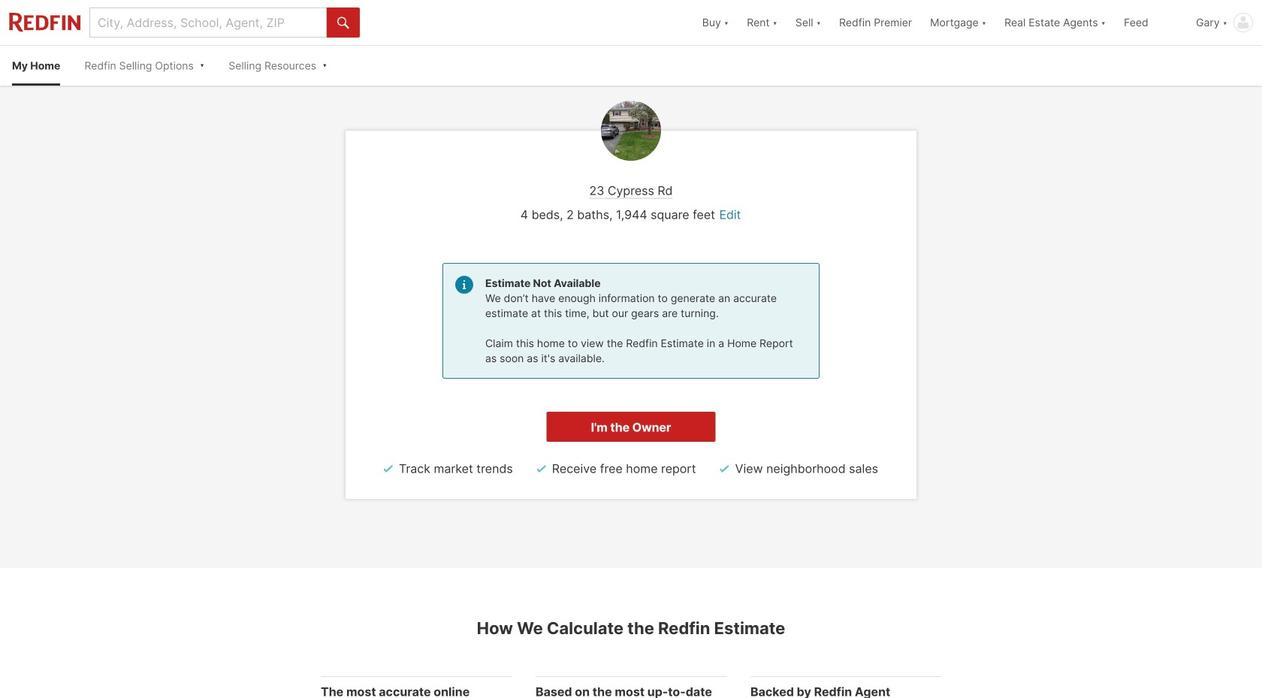 Task type: locate. For each thing, give the bounding box(es) containing it.
submit search image
[[337, 17, 349, 29]]

section
[[443, 263, 820, 379]]



Task type: describe. For each thing, give the bounding box(es) containing it.
City, Address, School, Agent, ZIP search field
[[89, 8, 327, 38]]



Task type: vqa. For each thing, say whether or not it's contained in the screenshot.
"—"
no



